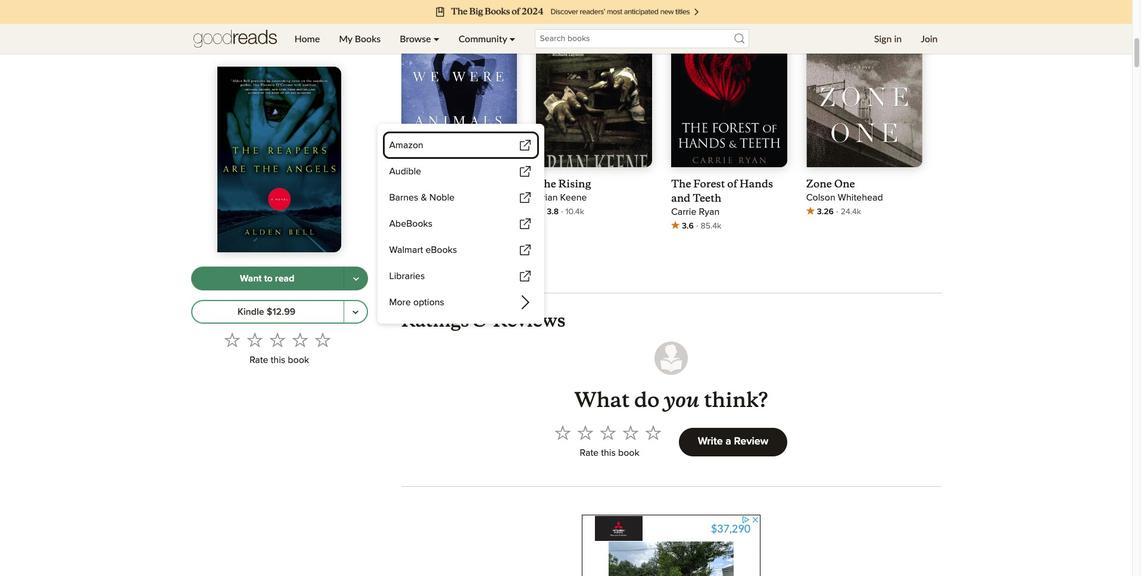 Task type: describe. For each thing, give the bounding box(es) containing it.
carrie
[[671, 207, 697, 217]]

the for the forest of hands and teeth
[[671, 178, 691, 191]]

zone
[[807, 178, 832, 191]]

kindle $12.99
[[238, 307, 296, 317]]

you
[[664, 384, 700, 414]]

community ▾ link
[[449, 24, 525, 54]]

ratings & reviews
[[401, 306, 566, 333]]

book cover image for the rising
[[536, 0, 652, 194]]

what
[[575, 388, 630, 414]]

we
[[434, 178, 449, 191]]

▾ for community ▾
[[510, 33, 516, 44]]

this for rate 5 out of 5 image corresponding to rate 1 out of 5 image
[[601, 449, 616, 458]]

$12.99
[[267, 307, 296, 317]]

3.26
[[817, 208, 834, 216]]

book cover image for when we were animals
[[401, 0, 517, 168]]

rate 3 out of 5 image for rate 5 out of 5 image associated with rate 1 out of 5 icon
[[270, 333, 285, 348]]

barnes & noble button
[[385, 186, 537, 210]]

advertisement element
[[582, 515, 761, 577]]

rising
[[559, 178, 591, 191]]

walmart ebooks button
[[385, 239, 537, 262]]

the rising brian keene
[[536, 178, 591, 203]]

want to read
[[240, 274, 294, 284]]

join
[[921, 33, 938, 44]]

rate for rate 5 out of 5 image corresponding to rate 1 out of 5 image's rate 3 out of 5 image
[[580, 449, 599, 458]]

when
[[401, 178, 431, 191]]

community ▾
[[459, 33, 516, 44]]

keene
[[560, 193, 587, 203]]

more options
[[389, 298, 444, 307]]

& for barnes & noble
[[421, 193, 427, 203]]

my books link
[[330, 24, 390, 54]]

browse ▾ link
[[390, 24, 449, 54]]

85.4k
[[701, 222, 722, 231]]

barnes
[[389, 193, 419, 203]]

community
[[459, 33, 507, 44]]

book for rate 5 out of 5 image corresponding to rate 1 out of 5 image
[[618, 449, 640, 458]]

want
[[240, 274, 262, 284]]

options
[[413, 298, 444, 307]]

join link
[[912, 24, 948, 54]]

0 vertical spatial rating 0 out of 5 group
[[221, 329, 334, 352]]

rate 1 out of 5 image
[[555, 425, 571, 441]]

rate 2 out of 5 image for rate 1 out of 5 icon
[[247, 333, 263, 348]]

were
[[452, 178, 478, 191]]

more
[[389, 298, 411, 307]]

0 horizontal spatial rate this book element
[[191, 329, 368, 370]]

a
[[726, 437, 732, 447]]

when we were animals
[[401, 178, 478, 205]]

ratings
[[401, 310, 469, 333]]

amazon
[[389, 141, 424, 150]]

rate 5 out of 5 image for rate 1 out of 5 image
[[646, 425, 661, 441]]

similar
[[413, 268, 437, 276]]

& for ratings & reviews
[[473, 306, 489, 333]]

amazon button
[[385, 134, 537, 158]]

10.4k
[[566, 208, 584, 216]]

what do you think?
[[575, 384, 768, 414]]

think?
[[704, 388, 768, 414]]

book for rate 5 out of 5 image associated with rate 1 out of 5 icon
[[288, 356, 309, 365]]

rate this book for rate 5 out of 5 image associated with rate 1 out of 5 icon rate 3 out of 5 image
[[250, 356, 309, 365]]

Search by book title or ISBN text field
[[535, 29, 749, 48]]

review
[[734, 437, 769, 447]]

write
[[698, 437, 723, 447]]

profile image for undefined. image
[[655, 342, 688, 375]]

to
[[264, 274, 273, 284]]

in
[[894, 33, 902, 44]]



Task type: locate. For each thing, give the bounding box(es) containing it.
2 the from the left
[[671, 178, 691, 191]]

0 horizontal spatial &
[[421, 193, 427, 203]]

1 horizontal spatial rate this book
[[580, 449, 640, 458]]

3.59
[[412, 222, 429, 231]]

2 book cover image from the left
[[536, 0, 652, 194]]

3 book cover image from the left
[[671, 0, 787, 180]]

rate 4 out of 5 image for rate 5 out of 5 image corresponding to rate 1 out of 5 image's rate 3 out of 5 image
[[623, 425, 638, 441]]

None search field
[[525, 29, 759, 48]]

rate 2 out of 5 image
[[247, 333, 263, 348], [578, 425, 593, 441]]

walmart ebooks
[[389, 245, 457, 255]]

noble
[[430, 193, 455, 203]]

1 vertical spatial book
[[618, 449, 640, 458]]

this
[[271, 356, 285, 365], [601, 449, 616, 458]]

animals
[[401, 192, 444, 205]]

rate 3 out of 5 image for rate 5 out of 5 image corresponding to rate 1 out of 5 image
[[600, 425, 616, 441]]

the up and
[[671, 178, 691, 191]]

rate this book element
[[191, 329, 368, 370], [551, 422, 665, 463]]

0 horizontal spatial rate this book
[[250, 356, 309, 365]]

& right ratings at the bottom left of the page
[[473, 306, 489, 333]]

write a review
[[698, 437, 769, 447]]

1 horizontal spatial the
[[671, 178, 691, 191]]

0 horizontal spatial rate 2 out of 5 image
[[247, 333, 263, 348]]

0 vertical spatial this
[[271, 356, 285, 365]]

1 vertical spatial this
[[601, 449, 616, 458]]

1 horizontal spatial rate
[[580, 449, 599, 458]]

rate
[[250, 356, 268, 365], [580, 449, 599, 458]]

0 horizontal spatial book
[[288, 356, 309, 365]]

rate 4 out of 5 image for rate 5 out of 5 image associated with rate 1 out of 5 icon rate 3 out of 5 image
[[293, 333, 308, 348]]

the forest of hands and teeth carrie ryan
[[671, 178, 773, 217]]

abebooks
[[389, 219, 433, 229]]

0 vertical spatial rate
[[250, 356, 268, 365]]

2 ▾ from the left
[[510, 33, 516, 44]]

rate 4 out of 5 image down do
[[623, 425, 638, 441]]

24.4k
[[841, 208, 861, 216]]

1 horizontal spatial this
[[601, 449, 616, 458]]

book down do
[[618, 449, 640, 458]]

0 horizontal spatial rate 4 out of 5 image
[[293, 333, 308, 348]]

▾
[[434, 33, 440, 44], [510, 33, 516, 44]]

1 vertical spatial rating 0 out of 5 group
[[551, 422, 665, 445]]

rate for rate 5 out of 5 image associated with rate 1 out of 5 icon rate 3 out of 5 image
[[250, 356, 268, 365]]

1 horizontal spatial rate 5 out of 5 image
[[646, 425, 661, 441]]

books
[[355, 33, 381, 44]]

1 vertical spatial rate 3 out of 5 image
[[600, 425, 616, 441]]

sign in link
[[865, 24, 912, 54]]

rate 2 out of 5 image right rate 1 out of 5 image
[[578, 425, 593, 441]]

want to read button
[[191, 267, 344, 291]]

libraries
[[389, 272, 425, 281]]

rate this book element down what
[[551, 422, 665, 463]]

&
[[421, 193, 427, 203], [473, 306, 489, 333]]

barnes & noble
[[389, 193, 455, 203]]

more options link
[[385, 291, 537, 315]]

of
[[728, 178, 738, 191]]

0 horizontal spatial this
[[271, 356, 285, 365]]

do
[[634, 388, 660, 414]]

my
[[339, 33, 353, 44]]

the
[[536, 178, 556, 191], [671, 178, 691, 191]]

hands
[[740, 178, 773, 191]]

rate this book for rate 5 out of 5 image corresponding to rate 1 out of 5 image's rate 3 out of 5 image
[[580, 449, 640, 458]]

rate 4 out of 5 image
[[293, 333, 308, 348], [623, 425, 638, 441]]

rate this book down $12.99
[[250, 356, 309, 365]]

rate 1 out of 5 image
[[225, 333, 240, 348]]

the up brian
[[536, 178, 556, 191]]

3.6 stars, 85.4 thousand ratings figure
[[671, 219, 787, 234]]

abebooks button
[[385, 212, 537, 236]]

kindle
[[238, 307, 264, 317]]

0 horizontal spatial rate
[[250, 356, 268, 365]]

1 book cover image from the left
[[401, 0, 517, 168]]

all similar books link
[[401, 265, 479, 279]]

0 vertical spatial &
[[421, 193, 427, 203]]

▾ for browse ▾
[[434, 33, 440, 44]]

all similar books
[[401, 268, 462, 276]]

sign
[[874, 33, 892, 44]]

3.6
[[682, 222, 694, 231]]

1 vertical spatial &
[[473, 306, 489, 333]]

0 vertical spatial rate 2 out of 5 image
[[247, 333, 263, 348]]

rate 5 out of 5 image
[[315, 333, 331, 348], [646, 425, 661, 441]]

1 horizontal spatial rate this book element
[[551, 422, 665, 463]]

the inside the rising brian keene
[[536, 178, 556, 191]]

walmart
[[389, 245, 423, 255]]

browse ▾
[[400, 33, 440, 44]]

audible
[[389, 167, 421, 176]]

rating 0 out of 5 group
[[221, 329, 334, 352], [551, 422, 665, 445]]

rate 2 out of 5 image for rate 1 out of 5 image
[[578, 425, 593, 441]]

menu
[[385, 134, 537, 315]]

one
[[834, 178, 855, 191]]

book down $12.99
[[288, 356, 309, 365]]

1 vertical spatial rate this book element
[[551, 422, 665, 463]]

zone one colson whitehead
[[807, 178, 883, 203]]

3.8
[[547, 208, 559, 216]]

rate this book
[[250, 356, 309, 365], [580, 449, 640, 458]]

3.26 stars, 24.4 thousand ratings figure
[[807, 205, 923, 219]]

rate 3 out of 5 image down $12.99
[[270, 333, 285, 348]]

0 vertical spatial rate 4 out of 5 image
[[293, 333, 308, 348]]

▾ right 'browse'
[[434, 33, 440, 44]]

all
[[401, 268, 411, 276]]

book cover image for the forest of hands and teeth
[[671, 0, 787, 180]]

home image
[[193, 24, 277, 54]]

rating 0 out of 5 group down what
[[551, 422, 665, 445]]

3.59 stars, 2,686 ratings figure
[[401, 219, 517, 234]]

home
[[295, 33, 320, 44]]

4 book cover image from the left
[[807, 0, 923, 169]]

and
[[671, 192, 691, 205]]

the inside the forest of hands and teeth carrie ryan
[[671, 178, 691, 191]]

book
[[288, 356, 309, 365], [618, 449, 640, 458]]

rate 3 out of 5 image down what
[[600, 425, 616, 441]]

& down when
[[421, 193, 427, 203]]

rate down what
[[580, 449, 599, 458]]

read
[[275, 274, 294, 284]]

1 horizontal spatial rate 2 out of 5 image
[[578, 425, 593, 441]]

this for rate 5 out of 5 image associated with rate 1 out of 5 icon
[[271, 356, 285, 365]]

0 vertical spatial book
[[288, 356, 309, 365]]

1 vertical spatial rate 2 out of 5 image
[[578, 425, 593, 441]]

1 the from the left
[[536, 178, 556, 191]]

colson
[[807, 193, 836, 203]]

1 vertical spatial rate 4 out of 5 image
[[623, 425, 638, 441]]

home link
[[285, 24, 330, 54]]

my books
[[339, 33, 381, 44]]

1 horizontal spatial rate 3 out of 5 image
[[600, 425, 616, 441]]

rating 0 out of 5 group down $12.99
[[221, 329, 334, 352]]

▾ right community
[[510, 33, 516, 44]]

rate 2 out of 5 image right rate 1 out of 5 icon
[[247, 333, 263, 348]]

1 horizontal spatial ▾
[[510, 33, 516, 44]]

write a review button
[[679, 428, 788, 457]]

0 vertical spatial rate this book element
[[191, 329, 368, 370]]

0 vertical spatial rate 3 out of 5 image
[[270, 333, 285, 348]]

0 vertical spatial rate this book
[[250, 356, 309, 365]]

rate 5 out of 5 image for rate 1 out of 5 icon
[[315, 333, 331, 348]]

1 vertical spatial rate
[[580, 449, 599, 458]]

3.8 stars, 10.4 thousand ratings figure
[[536, 205, 652, 219]]

kindle $12.99 link
[[191, 301, 344, 324]]

0 horizontal spatial ▾
[[434, 33, 440, 44]]

ryan
[[699, 207, 720, 217]]

1 horizontal spatial &
[[473, 306, 489, 333]]

audible button
[[385, 160, 537, 184]]

rate down kindle $12.99 "link"
[[250, 356, 268, 365]]

the for the rising
[[536, 178, 556, 191]]

& inside barnes & noble button
[[421, 193, 427, 203]]

1 horizontal spatial rating 0 out of 5 group
[[551, 422, 665, 445]]

0 horizontal spatial rating 0 out of 5 group
[[221, 329, 334, 352]]

rate this book element down $12.99
[[191, 329, 368, 370]]

this down what
[[601, 449, 616, 458]]

menu containing amazon
[[385, 134, 537, 315]]

1 horizontal spatial rate 4 out of 5 image
[[623, 425, 638, 441]]

brian
[[536, 193, 558, 203]]

1 vertical spatial rate this book
[[580, 449, 640, 458]]

sign in
[[874, 33, 902, 44]]

rate 4 out of 5 image down $12.99
[[293, 333, 308, 348]]

ebooks
[[426, 245, 457, 255]]

browse
[[400, 33, 431, 44]]

book cover image for zone one
[[807, 0, 923, 169]]

0 horizontal spatial rate 5 out of 5 image
[[315, 333, 331, 348]]

0 horizontal spatial the
[[536, 178, 556, 191]]

0 horizontal spatial rate 3 out of 5 image
[[270, 333, 285, 348]]

1 horizontal spatial book
[[618, 449, 640, 458]]

0 vertical spatial rate 5 out of 5 image
[[315, 333, 331, 348]]

rate this book down what
[[580, 449, 640, 458]]

forest
[[694, 178, 725, 191]]

book cover image
[[401, 0, 517, 168], [536, 0, 652, 194], [671, 0, 787, 180], [807, 0, 923, 169]]

teeth
[[693, 192, 722, 205]]

the most anticipated books of 2024 image
[[133, 0, 1000, 24]]

libraries button
[[385, 265, 537, 289]]

1 vertical spatial rate 5 out of 5 image
[[646, 425, 661, 441]]

reviews
[[493, 310, 566, 333]]

whitehead
[[838, 193, 883, 203]]

this down $12.99
[[271, 356, 285, 365]]

books
[[439, 268, 462, 276]]

1 ▾ from the left
[[434, 33, 440, 44]]

rate 3 out of 5 image
[[270, 333, 285, 348], [600, 425, 616, 441]]



Task type: vqa. For each thing, say whether or not it's contained in the screenshot.
10.4k
yes



